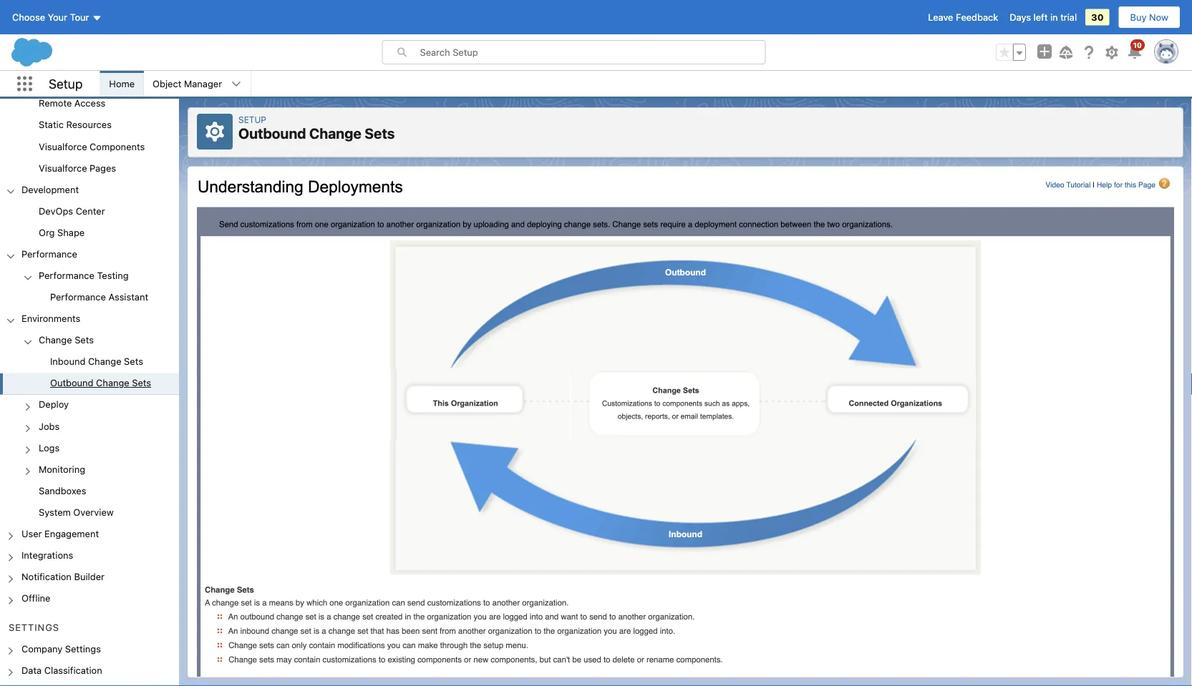 Task type: locate. For each thing, give the bounding box(es) containing it.
0 vertical spatial settings
[[9, 622, 59, 633]]

inbound
[[50, 356, 85, 367]]

visualforce
[[39, 141, 87, 152], [39, 162, 87, 173]]

settings up classification
[[65, 644, 101, 654]]

outbound down setup link
[[238, 125, 306, 142]]

1 vertical spatial settings
[[65, 644, 101, 654]]

group for development
[[0, 201, 179, 244]]

1 vertical spatial outbound
[[50, 378, 93, 389]]

performance
[[21, 249, 77, 259], [39, 270, 94, 281], [50, 292, 106, 302]]

visualforce up development
[[39, 162, 87, 173]]

user engagement
[[21, 529, 99, 539]]

performance testing tree item
[[0, 266, 179, 309]]

2 vertical spatial performance
[[50, 292, 106, 302]]

outbound change sets
[[50, 378, 151, 389]]

setup for setup outbound change sets
[[238, 115, 266, 125]]

object
[[153, 78, 181, 89]]

offline link
[[21, 593, 50, 606]]

company settings
[[21, 644, 101, 654]]

user engagement link
[[21, 529, 99, 541]]

settings up company
[[9, 622, 59, 633]]

monitoring link
[[39, 464, 85, 477]]

change sets tree item
[[0, 330, 179, 395]]

notification builder link
[[21, 572, 105, 585]]

group for change sets
[[0, 352, 179, 395]]

pages
[[90, 162, 116, 173]]

group containing inbound change sets
[[0, 352, 179, 395]]

deploy
[[39, 399, 69, 410]]

engagement
[[44, 529, 99, 539]]

leave feedback
[[928, 12, 998, 23]]

0 horizontal spatial setup
[[49, 76, 83, 91]]

0 vertical spatial visualforce
[[39, 141, 87, 152]]

1 vertical spatial performance
[[39, 270, 94, 281]]

components
[[90, 141, 145, 152]]

org shape
[[39, 227, 85, 238]]

outbound down inbound
[[50, 378, 93, 389]]

jobs
[[39, 421, 60, 432]]

outbound
[[238, 125, 306, 142], [50, 378, 93, 389]]

performance assistant link
[[50, 292, 148, 305]]

leave
[[928, 12, 953, 23]]

in
[[1050, 12, 1058, 23]]

center
[[76, 206, 105, 216]]

sandboxes
[[39, 485, 86, 496]]

manager
[[184, 78, 222, 89]]

object manager link
[[144, 71, 231, 97]]

visualforce components
[[39, 141, 145, 152]]

home
[[109, 78, 135, 89]]

1 visualforce from the top
[[39, 141, 87, 152]]

visualforce down 'static resources' 'link'
[[39, 141, 87, 152]]

change sets link
[[39, 335, 94, 348]]

data
[[21, 665, 42, 676]]

user
[[21, 529, 42, 539]]

outbound change sets tree item
[[0, 373, 179, 395]]

monitoring
[[39, 464, 85, 475]]

0 vertical spatial setup
[[49, 76, 83, 91]]

development
[[21, 184, 79, 195]]

choose
[[12, 12, 45, 23]]

0 vertical spatial performance
[[21, 249, 77, 259]]

1 horizontal spatial settings
[[65, 644, 101, 654]]

logs link
[[39, 442, 60, 455]]

visualforce pages
[[39, 162, 116, 173]]

performance for performance testing
[[39, 270, 94, 281]]

inbound change sets link
[[50, 356, 143, 369]]

static
[[39, 119, 64, 130]]

group containing remote access
[[0, 0, 179, 180]]

1 vertical spatial setup
[[238, 115, 266, 125]]

10
[[1133, 41, 1142, 49]]

1 vertical spatial visualforce
[[39, 162, 87, 173]]

object manager
[[153, 78, 222, 89]]

setup for setup
[[49, 76, 83, 91]]

2 visualforce from the top
[[39, 162, 87, 173]]

sets
[[365, 125, 395, 142], [75, 335, 94, 345], [124, 356, 143, 367], [132, 378, 151, 389]]

change sets
[[39, 335, 94, 345]]

group
[[0, 0, 179, 180], [996, 44, 1026, 61], [0, 201, 179, 244], [0, 330, 179, 524], [0, 352, 179, 395]]

buy now button
[[1118, 6, 1181, 29]]

performance assistant
[[50, 292, 148, 302]]

performance down performance 'link'
[[39, 270, 94, 281]]

settings
[[9, 622, 59, 633], [65, 644, 101, 654]]

settings inside company settings link
[[65, 644, 101, 654]]

offline
[[21, 593, 50, 604]]

0 vertical spatial outbound
[[238, 125, 306, 142]]

setup
[[49, 76, 83, 91], [238, 115, 266, 125]]

performance down "performance testing" link
[[50, 292, 106, 302]]

data classification link
[[21, 665, 102, 678]]

setup inside setup outbound change sets
[[238, 115, 266, 125]]

30
[[1091, 12, 1104, 23]]

visualforce for visualforce components
[[39, 141, 87, 152]]

1 horizontal spatial outbound
[[238, 125, 306, 142]]

outbound inside tree item
[[50, 378, 93, 389]]

sandboxes link
[[39, 485, 86, 498]]

home link
[[100, 71, 143, 97]]

devops center
[[39, 206, 105, 216]]

group containing devops center
[[0, 201, 179, 244]]

org shape link
[[39, 227, 85, 240]]

performance down org
[[21, 249, 77, 259]]

change inside setup outbound change sets
[[309, 125, 361, 142]]

0 horizontal spatial outbound
[[50, 378, 93, 389]]

1 horizontal spatial setup
[[238, 115, 266, 125]]

group containing change sets
[[0, 330, 179, 524]]

performance tree item
[[0, 244, 179, 309]]

remote access link
[[39, 98, 105, 111]]

left
[[1034, 12, 1048, 23]]

shape
[[57, 227, 85, 238]]

company settings link
[[21, 644, 101, 656]]

change
[[309, 125, 361, 142], [39, 335, 72, 345], [88, 356, 121, 367], [96, 378, 129, 389]]

visualforce components link
[[39, 141, 145, 154]]



Task type: describe. For each thing, give the bounding box(es) containing it.
performance link
[[21, 249, 77, 262]]

setup link
[[238, 115, 266, 125]]

inbound change sets
[[50, 356, 143, 367]]

sets inside setup outbound change sets
[[365, 125, 395, 142]]

environments tree item
[[0, 309, 179, 524]]

identity image
[[0, 682, 179, 687]]

logs
[[39, 442, 60, 453]]

0 horizontal spatial settings
[[9, 622, 59, 633]]

org
[[39, 227, 55, 238]]

overview
[[73, 507, 114, 518]]

Search Setup text field
[[420, 41, 765, 64]]

visualforce pages link
[[39, 162, 116, 175]]

testing
[[97, 270, 129, 281]]

performance testing link
[[39, 270, 129, 283]]

environments
[[21, 313, 80, 324]]

assistant
[[108, 292, 148, 302]]

leave feedback link
[[928, 12, 998, 23]]

group for environments
[[0, 330, 179, 524]]

buy now
[[1130, 12, 1169, 23]]

visualforce for visualforce pages
[[39, 162, 87, 173]]

buy
[[1130, 12, 1147, 23]]

tour
[[70, 12, 89, 23]]

data classification
[[21, 665, 102, 676]]

choose your tour button
[[11, 6, 103, 29]]

choose your tour
[[12, 12, 89, 23]]

classification
[[44, 665, 102, 676]]

performance testing
[[39, 270, 129, 281]]

feedback
[[956, 12, 998, 23]]

setup outbound change sets
[[238, 115, 395, 142]]

development tree item
[[0, 180, 179, 244]]

notification
[[21, 572, 72, 582]]

environments link
[[21, 313, 80, 326]]

devops center link
[[39, 206, 105, 218]]

notification builder
[[21, 572, 105, 582]]

static resources
[[39, 119, 112, 130]]

development link
[[21, 184, 79, 197]]

deploy link
[[39, 399, 69, 412]]

remote access
[[39, 98, 105, 109]]

access
[[74, 98, 105, 109]]

resources
[[66, 119, 112, 130]]

integrations
[[21, 550, 73, 561]]

integrations link
[[21, 550, 73, 563]]

trial
[[1061, 12, 1077, 23]]

days left in trial
[[1010, 12, 1077, 23]]

system overview link
[[39, 507, 114, 520]]

your
[[48, 12, 67, 23]]

outbound change sets link
[[50, 378, 151, 391]]

days
[[1010, 12, 1031, 23]]

static resources link
[[39, 119, 112, 132]]

system
[[39, 507, 71, 518]]

10 button
[[1126, 39, 1145, 61]]

devops
[[39, 206, 73, 216]]

builder
[[74, 572, 105, 582]]

jobs link
[[39, 421, 60, 434]]

outbound inside setup outbound change sets
[[238, 125, 306, 142]]

remote
[[39, 98, 72, 109]]

now
[[1149, 12, 1169, 23]]

performance for performance assistant
[[50, 292, 106, 302]]

performance for performance 'link'
[[21, 249, 77, 259]]

system overview
[[39, 507, 114, 518]]

company
[[21, 644, 62, 654]]



Task type: vqa. For each thing, say whether or not it's contained in the screenshot.
Days left in trial
yes



